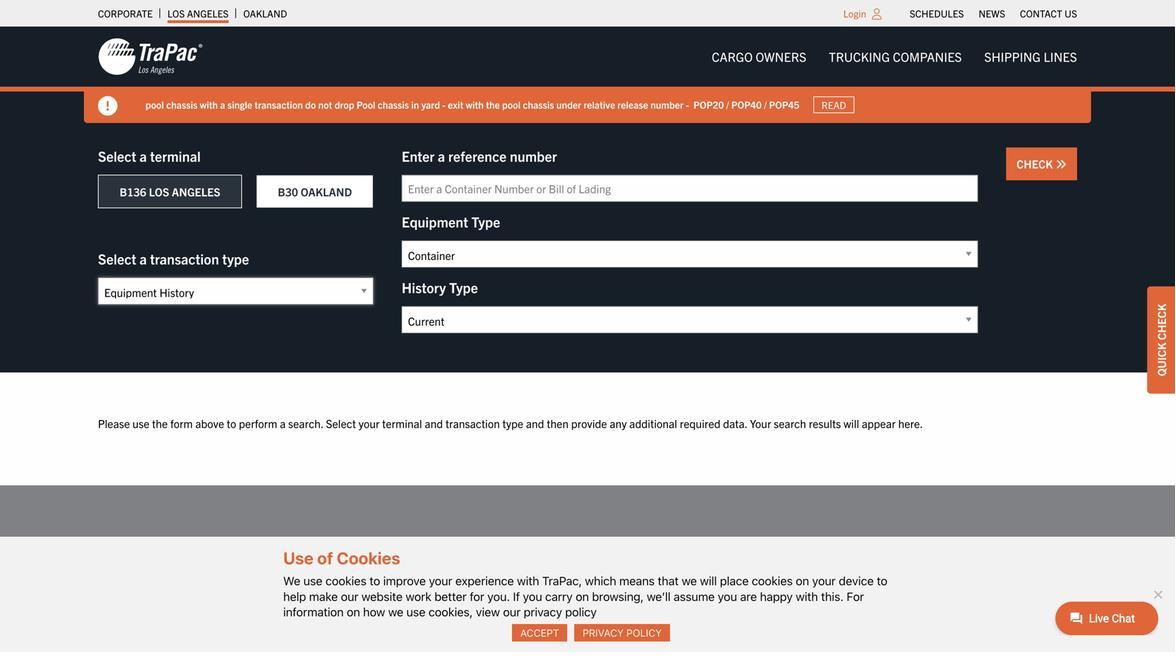 Task type: locate. For each thing, give the bounding box(es) containing it.
2 horizontal spatial use
[[407, 605, 426, 619]]

check
[[1017, 157, 1056, 171], [1154, 304, 1168, 340]]

1 vertical spatial terminal
[[382, 417, 422, 431]]

a for select a transaction type
[[140, 250, 147, 268]]

type for equipment type
[[472, 213, 500, 231]]

los angeles up the los angeles image
[[167, 7, 229, 20]]

0 horizontal spatial the
[[152, 417, 168, 431]]

0 vertical spatial select
[[98, 147, 136, 165]]

use
[[133, 417, 150, 431], [303, 574, 323, 588], [407, 605, 426, 619]]

improve
[[383, 574, 426, 588]]

a left single
[[220, 98, 225, 111]]

shipping lines
[[985, 49, 1077, 64]]

oakland link
[[243, 3, 287, 23]]

menu bar
[[903, 3, 1085, 23], [701, 43, 1089, 71]]

1 vertical spatial check
[[1154, 304, 1168, 340]]

the left form
[[152, 417, 168, 431]]

a up b136
[[140, 147, 147, 165]]

1 horizontal spatial los angeles
[[278, 588, 350, 602]]

history type
[[402, 279, 478, 296]]

type right equipment
[[472, 213, 500, 231]]

cargo owners
[[712, 49, 807, 64]]

0 horizontal spatial oakland
[[243, 7, 287, 20]]

privacy policy
[[583, 627, 662, 639]]

will
[[844, 417, 859, 431], [700, 574, 717, 588]]

our down the if
[[503, 605, 521, 619]]

0 horizontal spatial -
[[442, 98, 446, 111]]

use
[[283, 549, 314, 568]]

device
[[839, 574, 874, 588]]

0 vertical spatial the
[[486, 98, 500, 111]]

here.
[[898, 417, 923, 431]]

cookies
[[337, 549, 400, 568]]

customer
[[638, 588, 685, 602]]

2 vertical spatial select
[[326, 417, 356, 431]]

footer
[[0, 486, 1175, 653]]

0 horizontal spatial terminal
[[150, 147, 201, 165]]

perform
[[239, 417, 277, 431]]

your right search.
[[359, 417, 380, 431]]

2 vertical spatial los
[[278, 588, 298, 602]]

los angeles image
[[98, 37, 203, 76]]

wilmington,
[[425, 579, 482, 593]]

1 vertical spatial will
[[700, 574, 717, 588]]

release
[[618, 98, 648, 111]]

1 vertical spatial our
[[503, 605, 521, 619]]

los angeles up information
[[278, 588, 350, 602]]

use right the please in the bottom of the page
[[133, 417, 150, 431]]

1 vertical spatial the
[[152, 417, 168, 431]]

1 horizontal spatial and
[[526, 417, 544, 431]]

0 vertical spatial we
[[682, 574, 697, 588]]

select up b136
[[98, 147, 136, 165]]

you down the place
[[718, 590, 737, 604]]

0 horizontal spatial type
[[222, 250, 249, 268]]

information
[[283, 605, 344, 619]]

enter
[[402, 147, 435, 165]]

1 you from the left
[[523, 590, 542, 604]]

solid image
[[1056, 159, 1067, 170]]

1 vertical spatial angeles
[[172, 185, 220, 199]]

schedules
[[910, 7, 964, 20]]

1 chassis from the left
[[166, 98, 198, 111]]

on left how
[[347, 605, 360, 619]]

2 - from the left
[[686, 98, 689, 111]]

we up assume
[[682, 574, 697, 588]]

accept link
[[512, 625, 567, 642]]

1 horizontal spatial use
[[303, 574, 323, 588]]

contact
[[1020, 7, 1063, 20]]

0 vertical spatial on
[[796, 574, 809, 588]]

0 horizontal spatial use
[[133, 417, 150, 431]]

1 vertical spatial menu bar
[[701, 43, 1089, 71]]

on up policy
[[576, 590, 589, 604]]

1 horizontal spatial terminal
[[382, 417, 422, 431]]

your
[[359, 417, 380, 431], [429, 574, 452, 588], [812, 574, 836, 588]]

trucking companies link
[[818, 43, 973, 71]]

your up 'better'
[[429, 574, 452, 588]]

0 horizontal spatial will
[[700, 574, 717, 588]]

1 - from the left
[[442, 98, 446, 111]]

select down b136
[[98, 250, 136, 268]]

with right the exit
[[466, 98, 484, 111]]

1 horizontal spatial will
[[844, 417, 859, 431]]

Enter a reference number text field
[[402, 175, 978, 202]]

1 horizontal spatial number
[[651, 98, 684, 111]]

2 horizontal spatial on
[[796, 574, 809, 588]]

0 horizontal spatial chassis
[[166, 98, 198, 111]]

1 horizontal spatial chassis
[[378, 98, 409, 111]]

los up information
[[278, 588, 298, 602]]

type for history type
[[449, 279, 478, 296]]

banner
[[0, 27, 1175, 123]]

single
[[227, 98, 252, 111]]

with left "this."
[[796, 590, 818, 604]]

angeles inside footer
[[301, 588, 350, 602]]

we down website
[[388, 605, 404, 619]]

a for enter a reference number
[[438, 147, 445, 165]]

1 horizontal spatial /
[[764, 98, 767, 111]]

2 horizontal spatial transaction
[[446, 417, 500, 431]]

will right results
[[844, 417, 859, 431]]

0 horizontal spatial cookies
[[326, 574, 367, 588]]

carry
[[545, 590, 573, 604]]

1 horizontal spatial -
[[686, 98, 689, 111]]

1 vertical spatial number
[[510, 147, 557, 165]]

/ right pop20
[[726, 98, 729, 111]]

angeles down select a terminal
[[172, 185, 220, 199]]

1 horizontal spatial cookies
[[752, 574, 793, 588]]

b30 oakland
[[278, 185, 352, 199]]

1 vertical spatial transaction
[[150, 250, 219, 268]]

1 vertical spatial on
[[576, 590, 589, 604]]

we
[[682, 574, 697, 588], [388, 605, 404, 619]]

and
[[425, 417, 443, 431], [526, 417, 544, 431]]

solid image
[[98, 96, 118, 116]]

select for select a terminal
[[98, 147, 136, 165]]

los right b136
[[149, 185, 169, 199]]

a right enter
[[438, 147, 445, 165]]

1 vertical spatial select
[[98, 250, 136, 268]]

angeles up information
[[301, 588, 350, 602]]

0 vertical spatial type
[[222, 250, 249, 268]]

2 / from the left
[[764, 98, 767, 111]]

better
[[435, 590, 467, 604]]

cookies
[[326, 574, 367, 588], [752, 574, 793, 588]]

0 horizontal spatial /
[[726, 98, 729, 111]]

not
[[318, 98, 332, 111]]

firms
[[425, 615, 452, 629]]

2 vertical spatial on
[[347, 605, 360, 619]]

means
[[619, 574, 655, 588]]

check button
[[1006, 148, 1077, 180]]

1 horizontal spatial our
[[503, 605, 521, 619]]

menu bar down light image
[[701, 43, 1089, 71]]

number right the release
[[651, 98, 684, 111]]

with
[[200, 98, 218, 111], [466, 98, 484, 111], [517, 574, 539, 588], [796, 590, 818, 604]]

use up make
[[303, 574, 323, 588]]

los up the los angeles image
[[167, 7, 185, 20]]

pool chassis with a single transaction  do not drop pool chassis in yard -  exit with the pool chassis under relative release number -  pop20 / pop40 / pop45
[[146, 98, 800, 111]]

type
[[222, 250, 249, 268], [503, 417, 523, 431]]

chassis left in
[[378, 98, 409, 111]]

0 horizontal spatial we
[[388, 605, 404, 619]]

/ left pop45
[[764, 98, 767, 111]]

you
[[523, 590, 542, 604], [718, 590, 737, 604]]

oakland
[[243, 7, 287, 20], [301, 185, 352, 199]]

are
[[740, 590, 757, 604]]

to right the device
[[877, 574, 888, 588]]

2 vertical spatial use
[[407, 605, 426, 619]]

pool right solid icon
[[146, 98, 164, 111]]

to up website
[[370, 574, 380, 588]]

our
[[341, 590, 359, 604], [503, 605, 521, 619]]

cookies up make
[[326, 574, 367, 588]]

yard
[[421, 98, 440, 111]]

privacy
[[583, 627, 624, 639]]

light image
[[872, 8, 882, 20]]

1 vertical spatial use
[[303, 574, 323, 588]]

1 vertical spatial type
[[503, 417, 523, 431]]

we'll
[[647, 590, 671, 604]]

1 horizontal spatial type
[[503, 417, 523, 431]]

1 vertical spatial los angeles
[[278, 588, 350, 602]]

0 vertical spatial oakland
[[243, 7, 287, 20]]

terminal
[[150, 147, 201, 165], [382, 417, 422, 431]]

number
[[651, 98, 684, 111], [510, 147, 557, 165]]

use down work
[[407, 605, 426, 619]]

our right make
[[341, 590, 359, 604]]

1 pool from the left
[[146, 98, 164, 111]]

cookies,
[[429, 605, 473, 619]]

policy
[[565, 605, 597, 619]]

service:
[[687, 588, 726, 602]]

chassis down the los angeles image
[[166, 98, 198, 111]]

the right the exit
[[486, 98, 500, 111]]

oakland right los angeles link
[[243, 7, 287, 20]]

0 horizontal spatial check
[[1017, 157, 1056, 171]]

0 horizontal spatial our
[[341, 590, 359, 604]]

will up assume
[[700, 574, 717, 588]]

you right the if
[[523, 590, 542, 604]]

1 horizontal spatial transaction
[[255, 98, 303, 111]]

angeles left oakland link
[[187, 7, 229, 20]]

0 vertical spatial angeles
[[187, 7, 229, 20]]

menu bar containing cargo owners
[[701, 43, 1089, 71]]

type right history
[[449, 279, 478, 296]]

login link
[[844, 7, 866, 20]]

contact us link
[[1020, 3, 1077, 23]]

0 horizontal spatial los angeles
[[167, 7, 229, 20]]

number right reference
[[510, 147, 557, 165]]

los inside footer
[[278, 588, 298, 602]]

chassis
[[166, 98, 198, 111], [378, 98, 409, 111], [523, 98, 554, 111]]

1 horizontal spatial you
[[718, 590, 737, 604]]

0 horizontal spatial on
[[347, 605, 360, 619]]

news link
[[979, 3, 1005, 23]]

0 vertical spatial menu bar
[[903, 3, 1085, 23]]

1 horizontal spatial oakland
[[301, 185, 352, 199]]

0 horizontal spatial you
[[523, 590, 542, 604]]

pool right the exit
[[502, 98, 521, 111]]

menu bar up shipping on the top
[[903, 3, 1085, 23]]

0 horizontal spatial and
[[425, 417, 443, 431]]

1 horizontal spatial pool
[[502, 98, 521, 111]]

select
[[98, 147, 136, 165], [98, 250, 136, 268], [326, 417, 356, 431]]

privacy policy link
[[574, 625, 670, 642]]

1 horizontal spatial check
[[1154, 304, 1168, 340]]

cookies up 'happy'
[[752, 574, 793, 588]]

number inside banner
[[651, 98, 684, 111]]

0 vertical spatial will
[[844, 417, 859, 431]]

2 horizontal spatial chassis
[[523, 98, 554, 111]]

- left pop20
[[686, 98, 689, 111]]

0 vertical spatial use
[[133, 417, 150, 431]]

your up "this."
[[812, 574, 836, 588]]

0 vertical spatial type
[[472, 213, 500, 231]]

0 vertical spatial number
[[651, 98, 684, 111]]

chassis left under
[[523, 98, 554, 111]]

oakland right the b30
[[301, 185, 352, 199]]

no image
[[1151, 588, 1165, 602]]

on right 387-
[[796, 574, 809, 588]]

0 vertical spatial los angeles
[[167, 7, 229, 20]]

2 horizontal spatial to
[[877, 574, 888, 588]]

1 horizontal spatial on
[[576, 590, 589, 604]]

1 vertical spatial type
[[449, 279, 478, 296]]

2 chassis from the left
[[378, 98, 409, 111]]

quick
[[1154, 343, 1168, 377]]

0 vertical spatial transaction
[[255, 98, 303, 111]]

to right above
[[227, 417, 236, 431]]

a down b136
[[140, 250, 147, 268]]

a
[[220, 98, 225, 111], [140, 147, 147, 165], [438, 147, 445, 165], [140, 250, 147, 268], [280, 417, 286, 431]]

select right search.
[[326, 417, 356, 431]]

use of cookies we use cookies to improve your experience with trapac, which means that we will place cookies on your device to help make our website work better for you. if you carry on browsing, we'll assume you are happy with this. for information on how we use cookies, view our privacy policy
[[283, 549, 888, 619]]

los angeles
[[167, 7, 229, 20], [278, 588, 350, 602]]

0 horizontal spatial pool
[[146, 98, 164, 111]]

los angeles link
[[167, 3, 229, 23]]

trucking
[[829, 49, 890, 64]]

- left the exit
[[442, 98, 446, 111]]

2 vertical spatial angeles
[[301, 588, 350, 602]]

0 vertical spatial check
[[1017, 157, 1056, 171]]



Task type: describe. For each thing, give the bounding box(es) containing it.
schedules link
[[910, 3, 964, 23]]

relative
[[584, 98, 615, 111]]

1 vertical spatial los
[[149, 185, 169, 199]]

1 horizontal spatial we
[[682, 574, 697, 588]]

news
[[979, 7, 1005, 20]]

owners
[[756, 49, 807, 64]]

equipment type
[[402, 213, 500, 231]]

history
[[402, 279, 446, 296]]

2 cookies from the left
[[752, 574, 793, 588]]

with left single
[[200, 98, 218, 111]]

select for select a transaction type
[[98, 250, 136, 268]]

browsing,
[[592, 590, 644, 604]]

0 vertical spatial los
[[167, 7, 185, 20]]

contact us
[[1020, 7, 1077, 20]]

0 horizontal spatial number
[[510, 147, 557, 165]]

1 horizontal spatial the
[[486, 98, 500, 111]]

menu bar containing schedules
[[903, 3, 1085, 23]]

0 horizontal spatial your
[[359, 417, 380, 431]]

if
[[513, 590, 520, 604]]

how
[[363, 605, 385, 619]]

policy
[[626, 627, 662, 639]]

transaction inside banner
[[255, 98, 303, 111]]

corporate link
[[98, 3, 153, 23]]

work
[[406, 590, 432, 604]]

0 vertical spatial our
[[341, 590, 359, 604]]

2 pool from the left
[[502, 98, 521, 111]]

1 horizontal spatial your
[[429, 574, 452, 588]]

login
[[844, 7, 866, 20]]

read
[[822, 99, 846, 111]]

cargo
[[712, 49, 753, 64]]

which
[[585, 574, 616, 588]]

quick check link
[[1147, 287, 1175, 394]]

corporate
[[98, 7, 153, 20]]

assume
[[674, 590, 715, 604]]

read link
[[814, 96, 854, 113]]

1 horizontal spatial to
[[370, 574, 380, 588]]

search
[[774, 417, 806, 431]]

trapac,
[[542, 574, 582, 588]]

cargo owners link
[[701, 43, 818, 71]]

pool
[[357, 98, 375, 111]]

footer containing wilmington, ca 90744
[[0, 486, 1175, 653]]

your
[[750, 417, 771, 431]]

website
[[362, 590, 403, 604]]

us
[[1065, 7, 1077, 20]]

form
[[170, 417, 193, 431]]

menu bar inside banner
[[701, 43, 1089, 71]]

of
[[317, 549, 333, 568]]

you.
[[488, 590, 510, 604]]

firms code:  y258
[[425, 615, 510, 629]]

any
[[610, 417, 627, 431]]

2 you from the left
[[718, 590, 737, 604]]

please use the form above to perform a search. select your terminal and transaction type and then provide any additional required data. your search results will appear here.
[[98, 417, 923, 431]]

shipping
[[985, 49, 1041, 64]]

for
[[470, 590, 484, 604]]

2 vertical spatial transaction
[[446, 417, 500, 431]]

check inside button
[[1017, 157, 1056, 171]]

banner containing cargo owners
[[0, 27, 1175, 123]]

then
[[547, 417, 569, 431]]

0 horizontal spatial transaction
[[150, 250, 219, 268]]

quick check
[[1154, 304, 1168, 377]]

a inside banner
[[220, 98, 225, 111]]

3 chassis from the left
[[523, 98, 554, 111]]

appear
[[862, 417, 896, 431]]

b30
[[278, 185, 298, 199]]

accept
[[520, 627, 559, 639]]

data.
[[723, 417, 747, 431]]

in
[[411, 98, 419, 111]]

please
[[98, 417, 130, 431]]

lines
[[1044, 49, 1077, 64]]

pop45
[[769, 98, 800, 111]]

2 horizontal spatial your
[[812, 574, 836, 588]]

code:
[[455, 615, 481, 629]]

2722
[[775, 588, 800, 602]]

do
[[305, 98, 316, 111]]

0 horizontal spatial to
[[227, 417, 236, 431]]

1 / from the left
[[726, 98, 729, 111]]

a for select a terminal
[[140, 147, 147, 165]]

will inside use of cookies we use cookies to improve your experience with trapac, which means that we will place cookies on your device to help make our website work better for you. if you carry on browsing, we'll assume you are happy with this. for information on how we use cookies, view our privacy policy
[[700, 574, 717, 588]]

experience
[[456, 574, 514, 588]]

1 and from the left
[[425, 417, 443, 431]]

privacy
[[524, 605, 562, 619]]

with up the if
[[517, 574, 539, 588]]

for
[[847, 590, 864, 604]]

y258
[[484, 615, 510, 629]]

make
[[309, 590, 338, 604]]

reference
[[448, 147, 507, 165]]

select a transaction type
[[98, 250, 249, 268]]

0 vertical spatial terminal
[[150, 147, 201, 165]]

search.
[[288, 417, 323, 431]]

customer service: 877-387-2722
[[638, 588, 800, 602]]

trucking companies
[[829, 49, 962, 64]]

1 cookies from the left
[[326, 574, 367, 588]]

that
[[658, 574, 679, 588]]

select a terminal
[[98, 147, 201, 165]]

1 vertical spatial we
[[388, 605, 404, 619]]

check inside "link"
[[1154, 304, 1168, 340]]

exit
[[448, 98, 464, 111]]

2 and from the left
[[526, 417, 544, 431]]

90744
[[502, 579, 534, 593]]

a left search.
[[280, 417, 286, 431]]

b136 los angeles
[[120, 185, 220, 199]]

we
[[283, 574, 300, 588]]

1 vertical spatial oakland
[[301, 185, 352, 199]]

this.
[[821, 590, 844, 604]]

pop40
[[731, 98, 762, 111]]

view
[[476, 605, 500, 619]]

companies
[[893, 49, 962, 64]]

required
[[680, 417, 721, 431]]

help
[[283, 590, 306, 604]]

enter a reference number
[[402, 147, 557, 165]]

drop
[[335, 98, 354, 111]]



Task type: vqa. For each thing, say whether or not it's contained in the screenshot.
1st chassis from the left
yes



